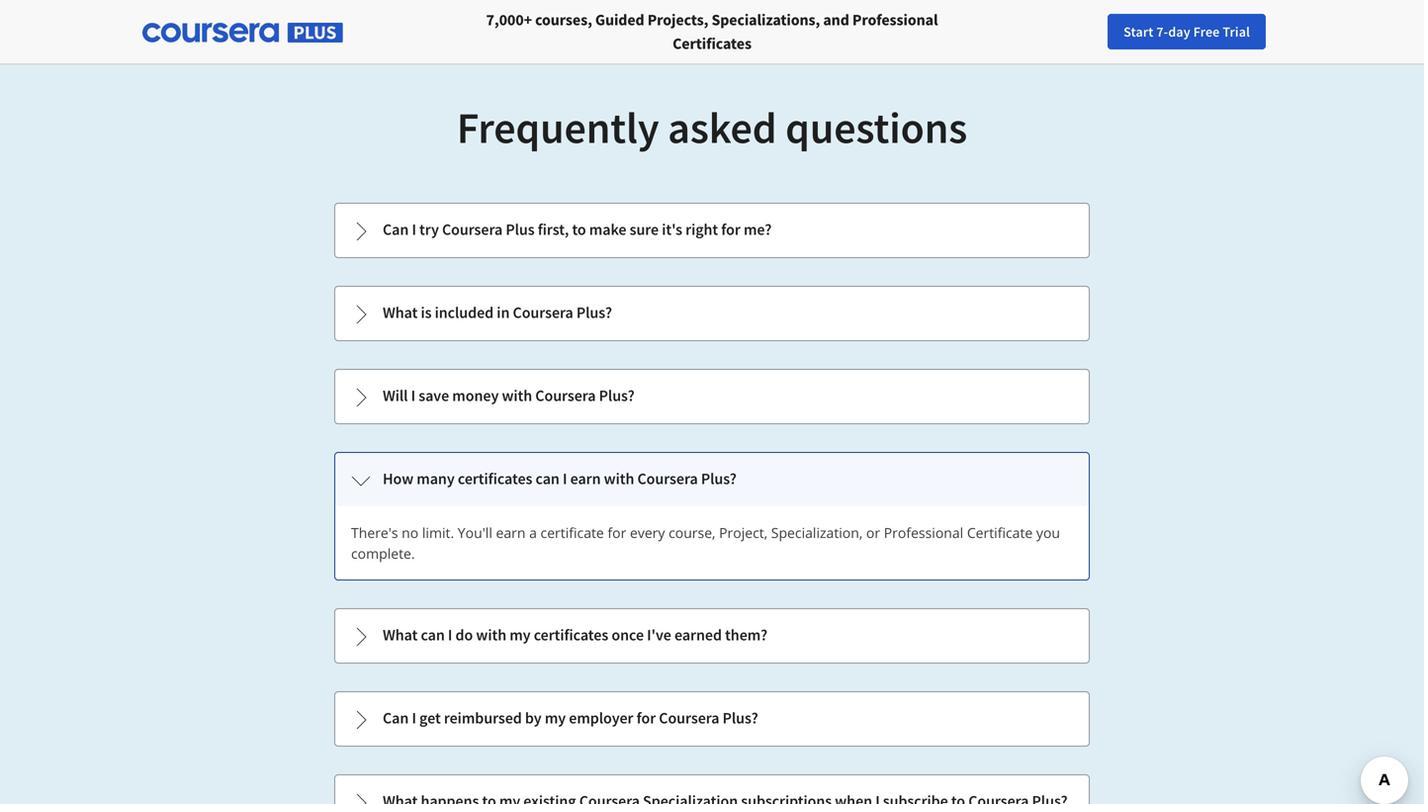 Task type: describe. For each thing, give the bounding box(es) containing it.
1 vertical spatial with
[[604, 469, 635, 489]]

start
[[1124, 23, 1154, 41]]

can i get reimbursed by my employer for coursera plus? button
[[335, 693, 1090, 746]]

what for what can i do with my certificates once i've earned them?
[[383, 625, 418, 645]]

courses,
[[535, 10, 593, 30]]

try
[[420, 220, 439, 239]]

project,
[[720, 523, 768, 542]]

earn inside how many certificates can i earn with coursera plus? dropdown button
[[571, 469, 601, 489]]

find your new career
[[1141, 23, 1265, 41]]

get
[[420, 709, 441, 728]]

trial
[[1223, 23, 1251, 41]]

free
[[1194, 23, 1221, 41]]

i for coursera
[[412, 220, 417, 239]]

day
[[1169, 23, 1191, 41]]

money
[[453, 386, 499, 406]]

find
[[1141, 23, 1167, 41]]

i for reimbursed
[[412, 709, 417, 728]]

certificate
[[968, 523, 1033, 542]]

and
[[824, 10, 850, 30]]

i up "certificate"
[[563, 469, 567, 489]]

once
[[612, 625, 644, 645]]

for for every
[[608, 523, 627, 542]]

what can i do with my certificates once i've earned them?
[[383, 625, 768, 645]]

start 7-day free trial button
[[1109, 14, 1267, 49]]

in
[[497, 303, 510, 323]]

employer
[[569, 709, 634, 728]]

save
[[419, 386, 449, 406]]

by
[[525, 709, 542, 728]]

plus? inside dropdown button
[[723, 709, 759, 728]]

professional inside 7,000+ courses, guided projects, specializations, and professional certificates
[[853, 10, 939, 30]]

questions
[[786, 100, 968, 155]]

or
[[867, 523, 881, 542]]

will
[[383, 386, 408, 406]]

included
[[435, 303, 494, 323]]

is
[[421, 303, 432, 323]]

0 vertical spatial for
[[722, 220, 741, 239]]

how
[[383, 469, 414, 489]]

start 7-day free trial
[[1124, 23, 1251, 41]]

how many certificates can i earn with coursera plus?
[[383, 469, 737, 489]]

will i save money with coursera plus?
[[383, 386, 635, 406]]

with for plus?
[[502, 386, 533, 406]]

coursera up every
[[638, 469, 698, 489]]

course,
[[669, 523, 716, 542]]

there's no limit. you'll earn a certificate for every course, project, specialization, or professional certificate you complete.
[[351, 523, 1061, 563]]

i for money
[[411, 386, 416, 406]]

what for what is included in coursera plus?
[[383, 303, 418, 323]]

specialization,
[[772, 523, 863, 542]]

earned
[[675, 625, 722, 645]]

how many certificates can i earn with coursera plus? button
[[335, 453, 1090, 507]]

coursera right in
[[513, 303, 574, 323]]

you
[[1037, 523, 1061, 542]]

my for with
[[510, 625, 531, 645]]

there's
[[351, 523, 398, 542]]



Task type: locate. For each thing, give the bounding box(es) containing it.
i've
[[647, 625, 672, 645]]

you'll
[[458, 523, 493, 542]]

i left do
[[448, 625, 453, 645]]

my right by
[[545, 709, 566, 728]]

them?
[[725, 625, 768, 645]]

list containing can i try coursera plus first, to make sure it's right for me?
[[332, 201, 1092, 805]]

1 horizontal spatial certificates
[[534, 625, 609, 645]]

career
[[1227, 23, 1265, 41]]

1 horizontal spatial for
[[637, 709, 656, 728]]

new
[[1199, 23, 1224, 41]]

0 vertical spatial professional
[[853, 10, 939, 30]]

can
[[383, 220, 409, 239], [383, 709, 409, 728]]

asked
[[668, 100, 777, 155]]

1 can from the top
[[383, 220, 409, 239]]

no
[[402, 523, 419, 542]]

specializations,
[[712, 10, 821, 30]]

1 vertical spatial certificates
[[534, 625, 609, 645]]

2 vertical spatial with
[[476, 625, 507, 645]]

guided
[[596, 10, 645, 30]]

1 vertical spatial can
[[421, 625, 445, 645]]

coursera
[[442, 220, 503, 239], [513, 303, 574, 323], [536, 386, 596, 406], [638, 469, 698, 489], [659, 709, 720, 728]]

what
[[383, 303, 418, 323], [383, 625, 418, 645]]

what can i do with my certificates once i've earned them? button
[[335, 610, 1090, 663]]

can left the try on the top
[[383, 220, 409, 239]]

0 vertical spatial can
[[383, 220, 409, 239]]

professional inside "there's no limit. you'll earn a certificate for every course, project, specialization, or professional certificate you complete."
[[884, 523, 964, 542]]

coursera plus image
[[142, 23, 343, 43]]

to
[[572, 220, 586, 239]]

1 vertical spatial my
[[545, 709, 566, 728]]

professional
[[853, 10, 939, 30], [884, 523, 964, 542]]

0 horizontal spatial for
[[608, 523, 627, 542]]

i left the try on the top
[[412, 220, 417, 239]]

can left get at the left of the page
[[383, 709, 409, 728]]

what is included in coursera plus? button
[[335, 287, 1090, 340]]

can for can i get reimbursed by my employer for coursera plus?
[[383, 709, 409, 728]]

plus?
[[577, 303, 612, 323], [599, 386, 635, 406], [701, 469, 737, 489], [723, 709, 759, 728]]

my inside dropdown button
[[545, 709, 566, 728]]

earn up "certificate"
[[571, 469, 601, 489]]

can i try coursera plus first, to make sure it's right for me?
[[383, 220, 772, 239]]

coursera down earned
[[659, 709, 720, 728]]

my inside dropdown button
[[510, 625, 531, 645]]

1 what from the top
[[383, 303, 418, 323]]

None search field
[[272, 12, 609, 52]]

frequently asked questions
[[457, 100, 968, 155]]

for left me?
[[722, 220, 741, 239]]

7,000+
[[486, 10, 532, 30]]

frequently
[[457, 100, 660, 155]]

will i save money with coursera plus? button
[[335, 370, 1090, 424]]

0 horizontal spatial can
[[421, 625, 445, 645]]

can i try coursera plus first, to make sure it's right for me? button
[[335, 204, 1090, 257]]

many
[[417, 469, 455, 489]]

with for certificates
[[476, 625, 507, 645]]

professional right or
[[884, 523, 964, 542]]

for left every
[[608, 523, 627, 542]]

list
[[332, 201, 1092, 805]]

can left do
[[421, 625, 445, 645]]

0 vertical spatial certificates
[[458, 469, 533, 489]]

with right do
[[476, 625, 507, 645]]

what is included in coursera plus?
[[383, 303, 612, 323]]

my right do
[[510, 625, 531, 645]]

2 vertical spatial for
[[637, 709, 656, 728]]

0 horizontal spatial earn
[[496, 523, 526, 542]]

1 horizontal spatial earn
[[571, 469, 601, 489]]

1 vertical spatial what
[[383, 625, 418, 645]]

coursera right the try on the top
[[442, 220, 503, 239]]

first,
[[538, 220, 569, 239]]

2 horizontal spatial for
[[722, 220, 741, 239]]

do
[[456, 625, 473, 645]]

1 horizontal spatial can
[[536, 469, 560, 489]]

with right the money
[[502, 386, 533, 406]]

with
[[502, 386, 533, 406], [604, 469, 635, 489], [476, 625, 507, 645]]

can up a
[[536, 469, 560, 489]]

i left get at the left of the page
[[412, 709, 417, 728]]

for inside "there's no limit. you'll earn a certificate for every course, project, specialization, or professional certificate you complete."
[[608, 523, 627, 542]]

find your new career link
[[1131, 20, 1275, 45]]

for right employer in the left bottom of the page
[[637, 709, 656, 728]]

7-
[[1157, 23, 1169, 41]]

sure
[[630, 220, 659, 239]]

2 what from the top
[[383, 625, 418, 645]]

projects,
[[648, 10, 709, 30]]

for for coursera
[[637, 709, 656, 728]]

professional right and
[[853, 10, 939, 30]]

1 vertical spatial can
[[383, 709, 409, 728]]

0 vertical spatial with
[[502, 386, 533, 406]]

0 vertical spatial my
[[510, 625, 531, 645]]

it's
[[662, 220, 683, 239]]

1 vertical spatial earn
[[496, 523, 526, 542]]

certificates
[[458, 469, 533, 489], [534, 625, 609, 645]]

limit.
[[422, 523, 454, 542]]

plus
[[506, 220, 535, 239]]

my
[[510, 625, 531, 645], [545, 709, 566, 728]]

a
[[530, 523, 537, 542]]

0 horizontal spatial my
[[510, 625, 531, 645]]

can i get reimbursed by my employer for coursera plus?
[[383, 709, 759, 728]]

me?
[[744, 220, 772, 239]]

certificate
[[541, 523, 604, 542]]

your
[[1169, 23, 1196, 41]]

make
[[590, 220, 627, 239]]

i
[[412, 220, 417, 239], [411, 386, 416, 406], [563, 469, 567, 489], [448, 625, 453, 645], [412, 709, 417, 728]]

with up every
[[604, 469, 635, 489]]

can
[[536, 469, 560, 489], [421, 625, 445, 645]]

can for can i try coursera plus first, to make sure it's right for me?
[[383, 220, 409, 239]]

every
[[630, 523, 665, 542]]

certificates left "once"
[[534, 625, 609, 645]]

what left do
[[383, 625, 418, 645]]

reimbursed
[[444, 709, 522, 728]]

1 horizontal spatial my
[[545, 709, 566, 728]]

1 vertical spatial professional
[[884, 523, 964, 542]]

for
[[722, 220, 741, 239], [608, 523, 627, 542], [637, 709, 656, 728]]

right
[[686, 220, 719, 239]]

certificates up 'you'll'
[[458, 469, 533, 489]]

7,000+ courses, guided projects, specializations, and professional certificates
[[486, 10, 939, 53]]

0 vertical spatial earn
[[571, 469, 601, 489]]

i right will on the left
[[411, 386, 416, 406]]

earn
[[571, 469, 601, 489], [496, 523, 526, 542]]

0 vertical spatial what
[[383, 303, 418, 323]]

0 vertical spatial can
[[536, 469, 560, 489]]

0 horizontal spatial certificates
[[458, 469, 533, 489]]

2 can from the top
[[383, 709, 409, 728]]

earn left a
[[496, 523, 526, 542]]

coursera up how many certificates can i earn with coursera plus?
[[536, 386, 596, 406]]

complete.
[[351, 544, 415, 563]]

my for by
[[545, 709, 566, 728]]

1 vertical spatial for
[[608, 523, 627, 542]]

earn inside "there's no limit. you'll earn a certificate for every course, project, specialization, or professional certificate you complete."
[[496, 523, 526, 542]]

coursera image
[[24, 16, 149, 48]]

certificates
[[673, 34, 752, 53]]

what left is
[[383, 303, 418, 323]]



Task type: vqa. For each thing, say whether or not it's contained in the screenshot.
Analysis to the right
no



